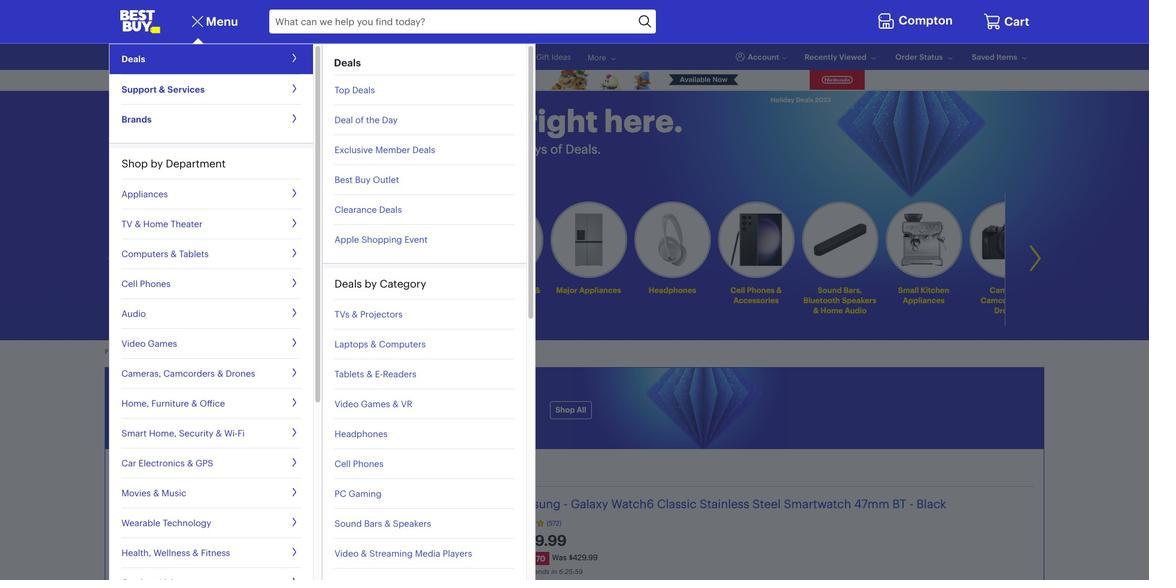 Task type: vqa. For each thing, say whether or not it's contained in the screenshot.
middle deal
yes



Task type: describe. For each thing, give the bounding box(es) containing it.
support
[[122, 84, 157, 95]]

Type to search. Navigate forward to hear suggestions text field
[[270, 10, 636, 34]]

deal for the topmost deal of the day link
[[237, 52, 253, 62]]

advertisement region
[[284, 70, 865, 90]]

streaming
[[370, 549, 413, 560]]

audio button
[[122, 299, 301, 329]]

1 vertical spatial deals
[[135, 174, 157, 186]]

6
[[559, 568, 564, 577]]

deals inside top deals link
[[352, 84, 375, 96]]

new
[[351, 141, 376, 157]]

deal for deal of the day link to the bottom
[[335, 114, 353, 126]]

projectors
[[360, 309, 403, 320]]

deal of the day for deal of the day link to the bottom
[[335, 114, 398, 126]]

change.
[[190, 348, 214, 357]]

cameras, camcorders & drones button
[[122, 359, 301, 389]]

black
[[917, 497, 947, 512]]

compton
[[899, 13, 953, 28]]

video games & vr
[[335, 399, 413, 410]]

1 vertical spatial by
[[159, 174, 169, 186]]

health, wellness & fitness
[[122, 548, 230, 559]]

health,
[[122, 548, 151, 559]]

0 vertical spatial laptops
[[319, 286, 349, 295]]

major appliances image
[[576, 214, 603, 266]]

1 vertical spatial deal of the day link
[[335, 105, 514, 135]]

headphones image
[[659, 214, 687, 266]]

apple shopping event
[[335, 234, 428, 245]]

cell phones for the cell phones dropdown button at the left
[[122, 278, 171, 290]]

video for video & streaming media players
[[335, 549, 359, 560]]

laptops & computers inside "link"
[[335, 339, 426, 350]]

day inside the utility element
[[278, 52, 292, 62]]

day.
[[317, 422, 334, 434]]

clearance deals
[[335, 204, 402, 215]]

movies & music button
[[122, 479, 301, 509]]

appliances inside small kitchen appliances
[[904, 296, 946, 305]]

deals up best buy outlet link
[[413, 144, 436, 155]]

deals down computers & tablets
[[160, 296, 180, 305]]

apple for apple shopping event
[[335, 234, 359, 245]]

holiday faqs link
[[335, 348, 375, 357]]

wearable
[[122, 518, 161, 529]]

& inside movies & music dropdown button
[[153, 488, 159, 499]]

shopping
[[362, 234, 402, 245]]

cameras,
[[122, 368, 161, 380]]

deals inside the clearance deals link
[[379, 204, 402, 215]]

video games, vr & collectibles
[[470, 286, 541, 305]]

ends
[[385, 422, 405, 434]]

video for video games, vr & collectibles
[[470, 286, 491, 295]]

my
[[309, 52, 320, 62]]

appliances inside dropdown button
[[122, 189, 168, 200]]

$70
[[532, 555, 546, 564]]

cell for the cell phones dropdown button at the left
[[122, 278, 138, 290]]

exclusive member deals image
[[144, 214, 196, 266]]

2 vertical spatial deal
[[519, 568, 533, 577]]

& inside the tvs & projectors link
[[352, 309, 358, 320]]

& up tablets & e-readers
[[371, 339, 377, 350]]

faqs
[[360, 348, 375, 357]]

best inside the utility element
[[322, 52, 337, 62]]

& inside cell phones & accessories
[[777, 286, 783, 295]]

(572) link
[[509, 520, 1017, 528]]

video & streaming media players link
[[335, 539, 514, 569]]

1 horizontal spatial headphones
[[649, 286, 697, 295]]

by for shop
[[151, 157, 163, 171]]

the for the topmost deal of the day link
[[265, 52, 276, 62]]

& inside sound bars, bluetooth speakers & home audio
[[814, 306, 820, 315]]

december
[[407, 422, 451, 434]]

& up tvs & projectors
[[351, 286, 357, 295]]

all inside holiday deals 2023 great deals. all right here. also, shop new deals every day with 20 days of deals.
[[478, 102, 518, 140]]

holiday deals 2023 great deals. all right here. also, shop new deals every day with 20 days of deals.
[[287, 96, 832, 157]]

the for deal of the day link to the bottom
[[366, 114, 380, 126]]

1 vertical spatial home,
[[149, 428, 177, 440]]

tablets inside dropdown button
[[179, 248, 209, 260]]

2 - from the left
[[910, 497, 914, 512]]

buy inside best buy outlet link
[[355, 174, 371, 185]]

appliances button
[[122, 179, 301, 209]]

bluetooth
[[804, 296, 841, 305]]

exclusive member deals inside main element
[[335, 144, 436, 155]]

1 vertical spatial all
[[577, 406, 587, 415]]

kitchen
[[922, 286, 950, 295]]

(572)
[[547, 520, 562, 528]]

of inside the utility element
[[255, 52, 263, 62]]

deals. inside holiday deals 2023 great deals. all right here. also, shop new deals every day with 20 days of deals.
[[566, 141, 601, 157]]

video games button
[[122, 329, 301, 359]]

support & services
[[122, 84, 205, 95]]

category
[[380, 277, 426, 291]]

& inside sound bars & speakers link
[[385, 519, 391, 530]]

holiday deals link
[[120, 52, 169, 62]]

of inside holiday deals 2023 great deals. all right here. also, shop new deals every day with 20 days of deals.
[[551, 141, 563, 157]]

video for video games & vr
[[335, 399, 359, 410]]

& inside the home, furniture & office dropdown button
[[191, 398, 198, 410]]

1 : from the left
[[564, 568, 566, 577]]

shop deals by category
[[110, 174, 209, 186]]

home, furniture & office
[[122, 398, 225, 410]]

25
[[566, 568, 573, 577]]

games for video games & vr
[[361, 399, 390, 410]]

deal ends in 6 : 25 : 59
[[519, 568, 583, 577]]

& inside the computers & tablets dropdown button
[[171, 248, 177, 260]]

& inside the health, wellness & fitness "dropdown button"
[[193, 548, 199, 559]]

47mm
[[855, 497, 890, 512]]

of inside main element
[[356, 114, 364, 126]]

0 horizontal spatial 20
[[296, 383, 332, 416]]

speakers for bluetooth
[[843, 296, 877, 305]]

video games & vr link
[[335, 390, 514, 420]]

2 vertical spatial holiday
[[335, 348, 358, 357]]

tvs & projectors image
[[228, 224, 280, 256]]

office
[[200, 398, 225, 410]]

tv & home theater button
[[122, 209, 301, 239]]

samsung - galaxy watch6 classic stainless steel smartwatch 47mm bt - black link
[[509, 497, 1017, 513]]

& inside cameras, camcorders & drones dropdown button
[[217, 368, 224, 380]]

movies & music
[[122, 488, 186, 499]]

1 vertical spatial member
[[173, 286, 204, 295]]

sound for bars,
[[818, 286, 843, 295]]

bars,
[[845, 286, 863, 295]]

$359.99
[[509, 532, 567, 550]]

home, furniture & office button
[[122, 389, 301, 419]]

& inside tv & home theater dropdown button
[[135, 219, 141, 230]]

& inside car electronics & gps dropdown button
[[187, 458, 193, 469]]

1 horizontal spatial appliances
[[580, 286, 622, 295]]

major appliances
[[557, 286, 622, 295]]

deals inside holiday deals 2023 great deals. all right here. also, shop new deals every day with 20 days of deals.
[[796, 96, 814, 104]]

1 vertical spatial deals.
[[358, 422, 382, 434]]

small kitchen appliances image
[[902, 214, 948, 266]]

brands
[[122, 113, 152, 125]]

best inside best buy outlet link
[[335, 174, 353, 185]]

home inside dropdown button
[[143, 219, 168, 230]]

0 horizontal spatial exclusive member deals
[[136, 286, 204, 305]]

small
[[899, 286, 920, 295]]

media
[[415, 549, 441, 560]]

& inside video games, vr & collectibles
[[536, 286, 541, 295]]

1 vertical spatial tablets
[[335, 369, 364, 380]]

wi-
[[224, 428, 238, 440]]

camcorders
[[164, 368, 215, 380]]

sound for bars
[[335, 519, 362, 530]]

wearable technology button
[[122, 509, 301, 539]]

see
[[322, 348, 333, 357]]

today's
[[120, 464, 173, 482]]

subject
[[157, 348, 180, 357]]

shop all
[[556, 406, 587, 415]]

deals. inside holiday deals 2023 great deals. all right here. also, shop new deals every day with 20 days of deals.
[[380, 102, 471, 140]]

days inside holiday deals 2023 great deals. all right here. also, shop new deals every day with 20 days of deals.
[[520, 141, 548, 157]]

main element
[[109, 10, 536, 581]]

audio inside dropdown button
[[122, 308, 146, 320]]

holiday for holiday deals
[[120, 52, 147, 62]]

major
[[557, 286, 578, 295]]

cart icon image
[[984, 13, 1002, 31]]

clearance
[[335, 204, 377, 215]]

deals up the 'tvs'
[[335, 277, 362, 291]]

no
[[274, 348, 283, 357]]

59
[[575, 568, 583, 577]]

brands button
[[122, 104, 301, 134]]

cell phones for "cell phones" link
[[335, 459, 384, 470]]

phones for "cell phones" link
[[353, 459, 384, 470]]

tv
[[122, 219, 133, 230]]

laptops & computers link inside main element
[[335, 330, 514, 360]]

menu button
[[189, 13, 238, 30]]

galaxy
[[571, 497, 609, 512]]

cart link
[[984, 13, 1030, 31]]

deal of the day for the topmost deal of the day link
[[237, 52, 292, 62]]

department
[[166, 157, 226, 171]]

collectibles
[[483, 296, 528, 305]]

gift ideas
[[537, 52, 571, 62]]

memberships
[[355, 52, 404, 62]]



Task type: locate. For each thing, give the bounding box(es) containing it.
by for deals
[[365, 277, 377, 291]]

1 vertical spatial the
[[366, 114, 380, 126]]

deals right new
[[379, 141, 410, 157]]

1 new from the left
[[296, 422, 315, 434]]

deal of the day left my
[[237, 52, 292, 62]]

member inside main element
[[376, 144, 410, 155]]

audio inside sound bars, bluetooth speakers & home audio
[[846, 306, 868, 315]]

fitness
[[201, 548, 230, 559]]

0 vertical spatial tablets
[[179, 248, 209, 260]]

sound inside sound bars, bluetooth speakers & home audio
[[818, 286, 843, 295]]

support & services button
[[122, 74, 301, 104]]

buy inside the utility element
[[339, 52, 353, 62]]

deals inside the utility element
[[149, 52, 169, 62]]

0 vertical spatial headphones
[[649, 286, 697, 295]]

0 horizontal spatial deals.
[[440, 383, 522, 416]]

shop for shop deals by category
[[110, 174, 132, 186]]

computers up the 'tvs'
[[317, 296, 359, 305]]

headphones down headphones image
[[649, 286, 697, 295]]

speakers for &
[[393, 519, 432, 530]]

exclusive inside main element
[[335, 144, 373, 155]]

ideas
[[552, 52, 571, 62]]

& left wi-
[[216, 428, 222, 440]]

exclusive member deals down computers & tablets
[[136, 286, 204, 305]]

shop all link
[[550, 402, 592, 420]]

exclusive member deals up "outlet"
[[335, 144, 436, 155]]

was
[[552, 553, 567, 563]]

laptops & computers
[[317, 286, 359, 305], [335, 339, 426, 350]]

classic
[[658, 497, 697, 512]]

1 vertical spatial 20
[[296, 383, 332, 416]]

cell down computers & tablets
[[122, 278, 138, 290]]

the inside main element
[[366, 114, 380, 126]]

best right my
[[322, 52, 337, 62]]

shop
[[319, 141, 348, 157]]

shop inside main element
[[122, 157, 148, 171]]

& inside video games & vr 'link'
[[393, 399, 399, 410]]

1 horizontal spatial member
[[376, 144, 410, 155]]

1 horizontal spatial audio
[[846, 306, 868, 315]]

of up december
[[407, 383, 435, 416]]

my best buy memberships link
[[309, 52, 404, 62]]

1 vertical spatial deals.
[[440, 383, 522, 416]]

0 vertical spatial laptops & computers
[[317, 286, 359, 305]]

technology
[[163, 518, 211, 529]]

exclusive up best buy outlet
[[335, 144, 373, 155]]

smartwatch
[[784, 497, 852, 512]]

& inside support & services dropdown button
[[159, 84, 165, 95]]

20
[[501, 141, 516, 157], [296, 383, 332, 416]]

1 vertical spatial apple
[[411, 286, 433, 295]]

1 vertical spatial deal of the day
[[335, 114, 398, 126]]

& down the tv & home theater
[[171, 248, 177, 260]]

readers
[[383, 369, 417, 380]]

deals right top
[[352, 84, 375, 96]]

sound left bars
[[335, 519, 362, 530]]

1 horizontal spatial :
[[573, 568, 575, 577]]

1 - from the left
[[564, 497, 568, 512]]

vr inside video games & vr 'link'
[[401, 399, 413, 410]]

: right 6
[[573, 568, 575, 577]]

exclusive down computers & tablets
[[136, 286, 171, 295]]

0 horizontal spatial cell
[[122, 278, 138, 290]]

deals. up 17.
[[440, 383, 522, 416]]

sound inside main element
[[335, 519, 362, 530]]

wearable technology
[[122, 518, 211, 529]]

new left day.
[[296, 422, 315, 434]]

bars
[[364, 519, 382, 530]]

games up new day. new deals. ends december 17.
[[361, 399, 390, 410]]

games left to
[[148, 338, 177, 350]]

holiday right see
[[335, 348, 358, 357]]

deals
[[379, 141, 410, 157], [135, 174, 157, 186]]

steel
[[753, 497, 781, 512]]

deals down "outlet"
[[379, 204, 402, 215]]

phones up accessories
[[748, 286, 775, 295]]

also,
[[287, 141, 316, 157]]

& left e-
[[367, 369, 373, 380]]

0 vertical spatial vr
[[523, 286, 534, 295]]

deals left "2023"
[[796, 96, 814, 104]]

0 horizontal spatial the
[[265, 52, 276, 62]]

by up tvs & projectors
[[365, 277, 377, 291]]

20 days of deals.
[[296, 383, 522, 416]]

& left office
[[191, 398, 198, 410]]

- left galaxy
[[564, 497, 568, 512]]

rainchecks.
[[285, 348, 320, 357]]

home inside sound bars, bluetooth speakers & home audio
[[821, 306, 844, 315]]

day
[[278, 52, 292, 62], [382, 114, 398, 126]]

0 horizontal spatial audio
[[122, 308, 146, 320]]

the up new
[[366, 114, 380, 126]]

health, wellness & fitness button
[[122, 539, 301, 569]]

headphones inside main element
[[335, 429, 388, 440]]

appliances down kitchen
[[904, 296, 946, 305]]

deal down the save $70
[[519, 568, 533, 577]]

holiday up support
[[120, 52, 147, 62]]

e-
[[375, 369, 383, 380]]

2 horizontal spatial holiday
[[771, 96, 795, 104]]

computers & tablets button
[[122, 239, 301, 269]]

cell for "cell phones" link
[[335, 459, 351, 470]]

0 vertical spatial deals.
[[380, 102, 471, 140]]

sound bars, bluetooth speakers & home audio
[[804, 286, 877, 315]]

cameras, camcorders & drones
[[122, 368, 255, 380]]

20 inside holiday deals 2023 great deals. all right here. also, shop new deals every day with 20 days of deals.
[[501, 141, 516, 157]]

phones inside cell phones & accessories
[[748, 286, 775, 295]]

holiday inside the utility element
[[120, 52, 147, 62]]

games,
[[493, 286, 522, 295]]

1 vertical spatial appliances
[[580, 286, 622, 295]]

1 horizontal spatial sound
[[818, 286, 843, 295]]

0 horizontal spatial member
[[173, 286, 204, 295]]

1 horizontal spatial day
[[382, 114, 398, 126]]

ends
[[535, 568, 550, 577]]

& left drones
[[217, 368, 224, 380]]

2 horizontal spatial cell
[[731, 286, 746, 295]]

: right in
[[564, 568, 566, 577]]

1 vertical spatial sound
[[335, 519, 362, 530]]

& left gps
[[187, 458, 193, 469]]

days down right
[[520, 141, 548, 157]]

1 vertical spatial headphones
[[335, 429, 388, 440]]

days
[[520, 141, 548, 157], [338, 383, 402, 416]]

1 vertical spatial best
[[335, 174, 353, 185]]

1 vertical spatial laptops & computers
[[335, 339, 426, 350]]

0 horizontal spatial tablets
[[179, 248, 209, 260]]

deals.
[[380, 102, 471, 140], [358, 422, 382, 434]]

cell phones inside dropdown button
[[122, 278, 171, 290]]

deals. down video games & vr
[[358, 422, 382, 434]]

0 vertical spatial shop
[[122, 157, 148, 171]]

home, up smart
[[122, 398, 149, 410]]

& inside smart home, security & wi-fi dropdown button
[[216, 428, 222, 440]]

phones inside dropdown button
[[140, 278, 171, 290]]

phones for the cell phones dropdown button at the left
[[140, 278, 171, 290]]

games inside 'link'
[[361, 399, 390, 410]]

& right tv
[[135, 219, 141, 230]]

theater
[[171, 219, 203, 230]]

member up audio dropdown button
[[173, 286, 204, 295]]

1 vertical spatial computers
[[317, 296, 359, 305]]

holiday deals
[[120, 52, 169, 62]]

cell phones up pc gaming
[[335, 459, 384, 470]]

laptops & computers image
[[311, 223, 364, 257]]

0 vertical spatial computers
[[122, 248, 168, 260]]

0 horizontal spatial headphones
[[335, 429, 388, 440]]

0 vertical spatial best
[[322, 52, 337, 62]]

cameras, camcorders & drones image
[[982, 220, 1035, 260]]

- right bt on the right of the page
[[910, 497, 914, 512]]

cell phones down computers & tablets
[[122, 278, 171, 290]]

apple inside 'link'
[[335, 234, 359, 245]]

20 right with
[[501, 141, 516, 157]]

0 horizontal spatial phones
[[140, 278, 171, 290]]

1 horizontal spatial computers
[[317, 296, 359, 305]]

computers inside dropdown button
[[122, 248, 168, 260]]

sound bars, bluetooth speakers & home audio image
[[815, 224, 867, 256]]

video inside video games, vr & collectibles
[[470, 286, 491, 295]]

cell
[[122, 278, 138, 290], [731, 286, 746, 295], [335, 459, 351, 470]]

deals up support & services
[[149, 52, 169, 62]]

appliances right "major"
[[580, 286, 622, 295]]

headphones link
[[635, 202, 712, 298], [649, 286, 697, 295], [335, 420, 514, 449]]

laptops right see
[[335, 339, 368, 350]]

0 vertical spatial exclusive
[[335, 144, 373, 155]]

games inside dropdown button
[[148, 338, 177, 350]]

1 vertical spatial shop
[[110, 174, 132, 186]]

tvs
[[335, 309, 350, 320]]

& right support
[[159, 84, 165, 95]]

samsung - galaxy watch6 classic stainless steel smartwatch 47mm bt - black
[[509, 497, 947, 512]]

pc gaming link
[[335, 479, 514, 509]]

deals up top
[[334, 56, 361, 69]]

headphones down video games & vr
[[335, 429, 388, 440]]

computers right the . at the bottom left of the page
[[379, 339, 426, 350]]

1 horizontal spatial apple
[[411, 286, 433, 295]]

tablets down theater
[[179, 248, 209, 260]]

0 horizontal spatial computers
[[122, 248, 168, 260]]

sound up bluetooth
[[818, 286, 843, 295]]

cell phones & accessories
[[731, 286, 783, 305]]

cell up accessories
[[731, 286, 746, 295]]

the
[[265, 52, 276, 62], [366, 114, 380, 126]]

cell up pc
[[335, 459, 351, 470]]

holiday for holiday deals 2023 great deals. all right here. also, shop new deals every day with 20 days of deals.
[[771, 96, 795, 104]]

2 vertical spatial appliances
[[904, 296, 946, 305]]

0 horizontal spatial deals
[[135, 174, 157, 186]]

0 horizontal spatial apple
[[335, 234, 359, 245]]

0 vertical spatial buy
[[339, 52, 353, 62]]

& up ends
[[393, 399, 399, 410]]

1 vertical spatial holiday
[[771, 96, 795, 104]]

deals inside deals dropdown button
[[122, 53, 145, 65]]

1 vertical spatial deal
[[335, 114, 353, 126]]

17.
[[453, 422, 463, 434]]

0 vertical spatial day
[[278, 52, 292, 62]]

1 horizontal spatial new
[[337, 422, 355, 434]]

day inside main element
[[382, 114, 398, 126]]

1 horizontal spatial exclusive
[[335, 144, 373, 155]]

1 vertical spatial home
[[821, 306, 844, 315]]

menu
[[206, 14, 238, 29]]

& inside 'video & streaming media players' link
[[361, 549, 367, 560]]

0 horizontal spatial buy
[[339, 52, 353, 62]]

deal of the day inside the utility element
[[237, 52, 292, 62]]

& left music
[[153, 488, 159, 499]]

deal inside the utility element
[[237, 52, 253, 62]]

vr up ends
[[401, 399, 413, 410]]

audio down bars,
[[846, 306, 868, 315]]

exclusive
[[335, 144, 373, 155], [136, 286, 171, 295]]

0 vertical spatial home,
[[122, 398, 149, 410]]

games for video games
[[148, 338, 177, 350]]

1 horizontal spatial deal of the day
[[335, 114, 398, 126]]

& left fitness
[[193, 548, 199, 559]]

0 vertical spatial exclusive member deals
[[335, 144, 436, 155]]

car electronics & gps
[[122, 458, 213, 469]]

20 up day.
[[296, 383, 332, 416]]

0 horizontal spatial deal of the day link
[[237, 52, 292, 62]]

1 horizontal spatial exclusive member deals
[[335, 144, 436, 155]]

products offered subject to change. limited quantities. no rainchecks. see holiday faqs .
[[105, 348, 377, 357]]

exclusive inside exclusive member deals
[[136, 286, 171, 295]]

every
[[413, 141, 445, 157]]

quantities.
[[241, 348, 273, 357]]

smart home, security & wi-fi button
[[122, 419, 301, 449]]

sound bars, bluetooth speakers & home audio link
[[803, 202, 879, 318], [804, 286, 877, 315]]

laptops
[[319, 286, 349, 295], [335, 339, 368, 350]]

accessories
[[734, 296, 780, 305]]

apple down clearance on the top left
[[335, 234, 359, 245]]

best
[[322, 52, 337, 62], [335, 174, 353, 185]]

video for video games
[[122, 338, 146, 350]]

2 : from the left
[[573, 568, 575, 577]]

the left my
[[265, 52, 276, 62]]

apple for apple
[[411, 286, 433, 295]]

video
[[470, 286, 491, 295], [122, 338, 146, 350], [335, 399, 359, 410], [335, 549, 359, 560]]

of up new
[[356, 114, 364, 126]]

utility element
[[120, 44, 1030, 70]]

0 vertical spatial games
[[148, 338, 177, 350]]

0 horizontal spatial -
[[564, 497, 568, 512]]

vr right games,
[[523, 286, 534, 295]]

furniture
[[151, 398, 189, 410]]

deals inside holiday deals 2023 great deals. all right here. also, shop new deals every day with 20 days of deals.
[[379, 141, 410, 157]]

vr inside video games, vr & collectibles
[[523, 286, 534, 295]]

new day. new deals. ends december 17.
[[296, 422, 463, 434]]

shop for shop by department
[[122, 157, 148, 171]]

gps
[[196, 458, 213, 469]]

2023
[[815, 96, 832, 104]]

bestbuy.com image
[[120, 10, 161, 34]]

member
[[376, 144, 410, 155], [173, 286, 204, 295]]

0 vertical spatial member
[[376, 144, 410, 155]]

holiday left "2023"
[[771, 96, 795, 104]]

speakers inside sound bars, bluetooth speakers & home audio
[[843, 296, 877, 305]]

video inside 'link'
[[335, 399, 359, 410]]

video inside dropdown button
[[122, 338, 146, 350]]

day down top deals link
[[382, 114, 398, 126]]

0 horizontal spatial new
[[296, 422, 315, 434]]

2 vertical spatial by
[[365, 277, 377, 291]]

phones down computers & tablets
[[140, 278, 171, 290]]

0 vertical spatial the
[[265, 52, 276, 62]]

cell phones & accessories image
[[731, 214, 783, 266]]

2 new from the left
[[337, 422, 355, 434]]

car electronics & gps button
[[122, 449, 301, 479]]

video games, vr & collectibles link
[[467, 202, 544, 308], [470, 286, 541, 305]]

computers down the tv & home theater
[[122, 248, 168, 260]]

holiday inside holiday deals 2023 great deals. all right here. also, shop new deals every day with 20 days of deals.
[[771, 96, 795, 104]]

shop by department
[[122, 157, 226, 171]]

all
[[478, 102, 518, 140], [577, 406, 587, 415]]

video up cameras, on the bottom of the page
[[122, 338, 146, 350]]

laptops inside main element
[[335, 339, 368, 350]]

& right bars
[[385, 519, 391, 530]]

0 vertical spatial apple
[[335, 234, 359, 245]]

0 vertical spatial deal of the day link
[[237, 52, 292, 62]]

1 horizontal spatial phones
[[353, 459, 384, 470]]

1 horizontal spatial days
[[520, 141, 548, 157]]

1 horizontal spatial deals
[[379, 141, 410, 157]]

speakers
[[843, 296, 877, 305], [393, 519, 432, 530]]

video up new day. new deals. ends december 17.
[[335, 399, 359, 410]]

0 horizontal spatial appliances
[[122, 189, 168, 200]]

buy left "outlet"
[[355, 174, 371, 185]]

1 horizontal spatial home
[[821, 306, 844, 315]]

& up accessories
[[777, 286, 783, 295]]

1 horizontal spatial holiday
[[335, 348, 358, 357]]

best buy outlet
[[335, 174, 399, 185]]

2 vertical spatial shop
[[556, 406, 575, 415]]

sound bars & speakers link
[[335, 509, 514, 539]]

wellness
[[154, 548, 190, 559]]

1 vertical spatial days
[[338, 383, 402, 416]]

deal inside main element
[[335, 114, 353, 126]]

deal of the day link left my
[[237, 52, 292, 62]]

audio
[[846, 306, 868, 315], [122, 308, 146, 320]]

2 vertical spatial computers
[[379, 339, 426, 350]]

1 horizontal spatial cell phones
[[335, 459, 384, 470]]

pc
[[335, 489, 346, 500]]

0 horizontal spatial cell phones
[[122, 278, 171, 290]]

0 horizontal spatial speakers
[[393, 519, 432, 530]]

& left "major"
[[536, 286, 541, 295]]

0 horizontal spatial days
[[338, 383, 402, 416]]

speakers up video & streaming media players
[[393, 519, 432, 530]]

video left games,
[[470, 286, 491, 295]]

2 horizontal spatial phones
[[748, 286, 775, 295]]

drones
[[226, 368, 255, 380]]

laptops & computers up the 'tvs'
[[317, 286, 359, 305]]

1 vertical spatial laptops
[[335, 339, 368, 350]]

1 horizontal spatial vr
[[523, 286, 534, 295]]

1 horizontal spatial games
[[361, 399, 390, 410]]

event
[[405, 234, 428, 245]]

outlet
[[373, 174, 399, 185]]

apple image
[[398, 214, 445, 266]]

0 vertical spatial deal of the day
[[237, 52, 292, 62]]

speakers inside main element
[[393, 519, 432, 530]]

save
[[513, 555, 531, 564]]

deal down top
[[335, 114, 353, 126]]

by down shop by department
[[159, 174, 169, 186]]

1 horizontal spatial deal
[[335, 114, 353, 126]]

& inside tablets & e-readers link
[[367, 369, 373, 380]]

deal of the day inside main element
[[335, 114, 398, 126]]

right
[[525, 102, 598, 140]]

shop
[[122, 157, 148, 171], [110, 174, 132, 186], [556, 406, 575, 415]]

of left my
[[255, 52, 263, 62]]

0 vertical spatial days
[[520, 141, 548, 157]]

deals up support
[[122, 53, 145, 65]]

laptops & computers link
[[299, 202, 376, 308], [317, 286, 359, 305], [335, 330, 514, 360]]

laptops & computers up e-
[[335, 339, 426, 350]]

samsung - galaxy watch6 classic stainless steel smartwatch 47mm bt - black image
[[252, 497, 371, 581]]

deal down menu
[[237, 52, 253, 62]]

appliances down shop deals by category
[[122, 189, 168, 200]]

home, right smart
[[149, 428, 177, 440]]

movies
[[122, 488, 151, 499]]

0 vertical spatial 20
[[501, 141, 516, 157]]

1 horizontal spatial all
[[577, 406, 587, 415]]

deal of the day up new
[[335, 114, 398, 126]]

electronics
[[139, 458, 185, 469]]

home right tv
[[143, 219, 168, 230]]

deals. down right
[[566, 141, 601, 157]]

here.
[[605, 102, 683, 140]]

1 vertical spatial vr
[[401, 399, 413, 410]]

deals. up every
[[380, 102, 471, 140]]

laptops up the 'tvs'
[[319, 286, 349, 295]]

limited
[[216, 348, 239, 357]]

0 horizontal spatial holiday
[[120, 52, 147, 62]]

tablets down "holiday faqs" link
[[335, 369, 364, 380]]

cell inside dropdown button
[[122, 278, 138, 290]]

video games, vr & collectibles image
[[485, 214, 526, 266]]

best down shop
[[335, 174, 353, 185]]

0 horizontal spatial day
[[278, 52, 292, 62]]

1 vertical spatial day
[[382, 114, 398, 126]]

0 horizontal spatial deal
[[237, 52, 253, 62]]

shop for shop all
[[556, 406, 575, 415]]

cell inside cell phones & accessories
[[731, 286, 746, 295]]

speakers down bars,
[[843, 296, 877, 305]]



